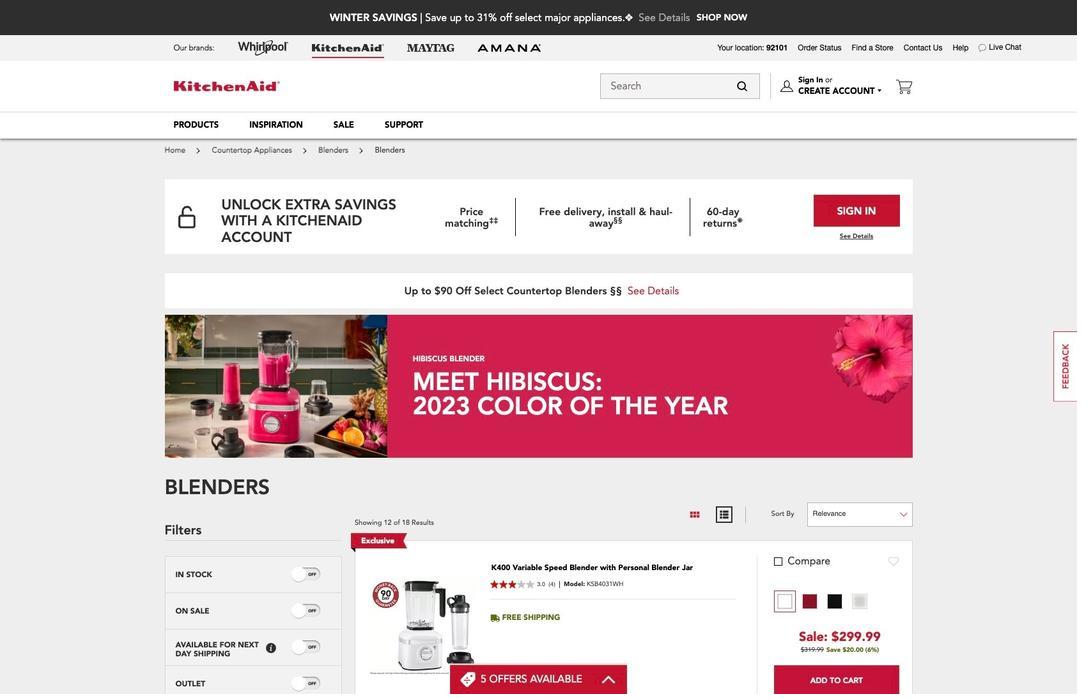 Task type: vqa. For each thing, say whether or not it's contained in the screenshot.
the rightmost Mixer
no



Task type: locate. For each thing, give the bounding box(es) containing it.
outlet filter is off switch
[[308, 681, 316, 688]]

contour silver image
[[852, 594, 867, 610]]

lock icon image
[[177, 193, 196, 242]]

add to wish list image
[[888, 557, 899, 567]]

a k400 blender in hibiscus blending a bold pink beverage with different attachments. image
[[165, 315, 387, 458]]

Search search field
[[600, 74, 760, 99]]

amana image
[[477, 43, 541, 52]]

dialog
[[158, 112, 919, 139]]

tooltip
[[266, 644, 276, 654]]

passion red image
[[802, 594, 818, 610]]

1 horizontal spatial kitchenaid image
[[312, 44, 384, 52]]

1 vertical spatial kitchenaid image
[[174, 81, 280, 92]]

available for next day shipping element
[[176, 641, 261, 659]]

kitchenaid image
[[312, 44, 384, 52], [174, 81, 280, 92]]

maytag image
[[407, 44, 454, 52]]

main content
[[158, 180, 919, 695]]

black matte image
[[827, 594, 843, 610]]

0 horizontal spatial kitchenaid image
[[174, 81, 280, 92]]

product grid view image
[[689, 509, 701, 521]]

whirlpool image
[[238, 40, 289, 56]]



Task type: describe. For each thing, give the bounding box(es) containing it.
0 vertical spatial kitchenaid image
[[312, 44, 384, 52]]

white image
[[778, 594, 793, 610]]

in stock filter is off switch
[[308, 572, 316, 579]]

on sale filter is off switch
[[308, 608, 316, 615]]

k400 variable speed blender with personal blender jar image
[[368, 579, 477, 677]]

site feedback image
[[1054, 332, 1077, 402]]

available for next day shipping filter is off switch
[[308, 645, 316, 652]]



